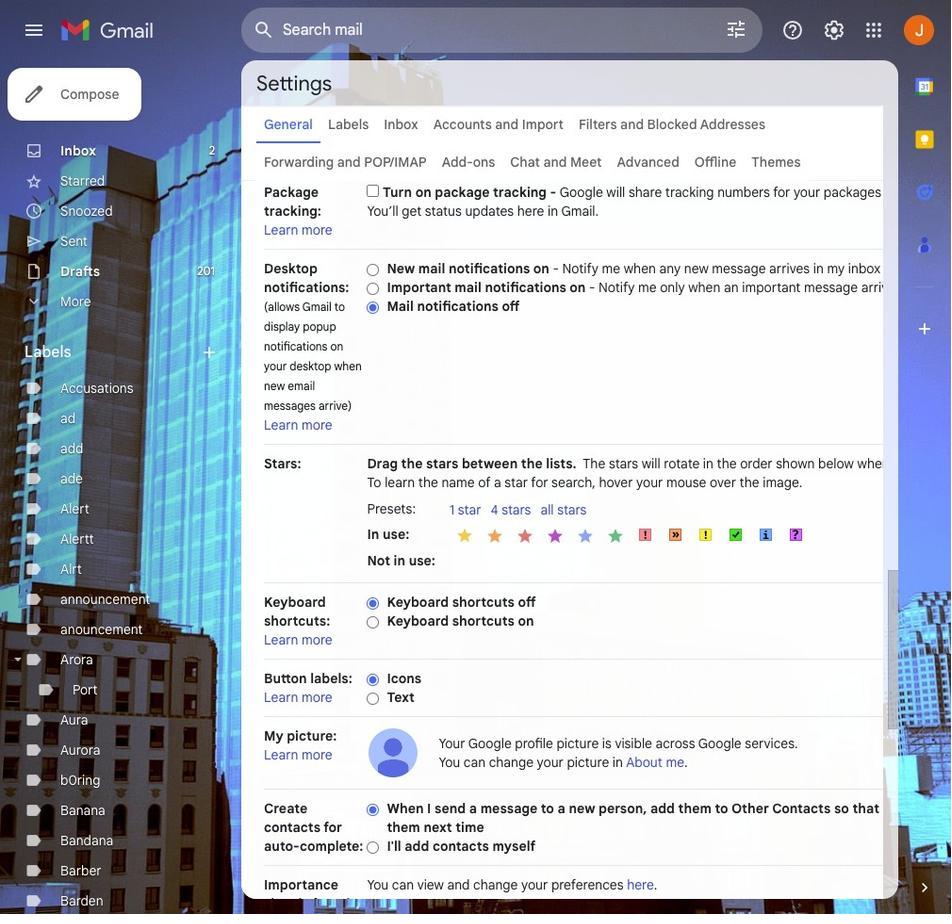 Task type: locate. For each thing, give the bounding box(es) containing it.
search mail image
[[247, 13, 281, 47]]

or
[[884, 260, 897, 277]]

3 the from the left
[[717, 455, 737, 472]]

5 learn more link from the top
[[264, 747, 332, 764]]

Icons radio
[[367, 673, 379, 687]]

s
[[948, 455, 951, 472]]

2 vertical spatial add
[[405, 838, 429, 855]]

will inside the google will share tracking numbers for your packages with shippin
[[606, 184, 625, 201]]

google
[[560, 184, 603, 201], [468, 735, 512, 752], [698, 735, 742, 752]]

preferences
[[551, 877, 624, 894]]

tracking down chat at the right top of page
[[493, 184, 547, 201]]

i
[[427, 800, 431, 817], [883, 800, 887, 817]]

google right your
[[468, 735, 512, 752]]

add right i'll
[[405, 838, 429, 855]]

a right send
[[469, 800, 477, 817]]

2 tracking from the left
[[665, 184, 714, 201]]

arrives up important
[[769, 260, 810, 277]]

your inside the google will share tracking numbers for your packages with shippin
[[794, 184, 820, 201]]

learn down shortcuts:
[[264, 632, 298, 649]]

1 vertical spatial mail
[[455, 279, 482, 296]]

0 vertical spatial notify
[[562, 260, 598, 277]]

inbox inside labels navigation
[[60, 142, 96, 159]]

inbox up "pop/imap"
[[384, 116, 418, 133]]

2 horizontal spatial new
[[684, 260, 709, 277]]

my left inbox
[[827, 260, 845, 277]]

labels
[[328, 116, 369, 133], [25, 343, 71, 362]]

0 vertical spatial .
[[684, 754, 688, 771]]

0 vertical spatial change
[[489, 754, 534, 771]]

1 vertical spatial you
[[367, 877, 389, 894]]

you inside importance signals for ads: you can view and change your preferences here .
[[367, 877, 389, 894]]

0 vertical spatial new
[[684, 260, 709, 277]]

barber link
[[60, 862, 101, 879]]

add-ons link
[[442, 154, 495, 171]]

1 learn more link from the top
[[264, 222, 332, 238]]

for left the 'ads:'
[[312, 895, 330, 912]]

to right gmail
[[334, 300, 345, 314]]

notifications
[[449, 260, 530, 277], [485, 279, 566, 296], [417, 298, 498, 315], [264, 339, 327, 353]]

1 vertical spatial inbox
[[60, 142, 96, 159]]

offline
[[695, 154, 736, 171]]

google right across
[[698, 735, 742, 752]]

starred
[[60, 172, 105, 189]]

more inside button labels: learn more
[[302, 689, 332, 706]]

1 horizontal spatial .
[[684, 754, 688, 771]]

inbox
[[384, 116, 418, 133], [60, 142, 96, 159]]

0 vertical spatial add
[[60, 440, 83, 457]]

learn down the messages
[[264, 417, 298, 434]]

learn for keyboard shortcuts: learn more
[[264, 632, 298, 649]]

0 horizontal spatial auto-
[[264, 838, 300, 855]]

auto- right that
[[917, 800, 951, 817]]

more down shortcuts:
[[302, 632, 332, 649]]

your inside importance signals for ads: you can view and change your preferences here .
[[521, 877, 548, 894]]

1 vertical spatial contacts
[[433, 838, 489, 855]]

the right "drag"
[[401, 455, 423, 472]]

and inside importance signals for ads: you can view and change your preferences here .
[[447, 877, 470, 894]]

and for forwarding
[[337, 154, 361, 171]]

filters and blocked addresses
[[579, 116, 765, 133]]

add up ade
[[60, 440, 83, 457]]

1 horizontal spatial tracking
[[665, 184, 714, 201]]

0 horizontal spatial my
[[827, 260, 845, 277]]

None search field
[[241, 8, 763, 53]]

for up complete:
[[324, 819, 342, 836]]

and for accounts
[[495, 116, 519, 133]]

0 horizontal spatial a
[[469, 800, 477, 817]]

your inside your google profile picture is visible across google services. you can change your picture in about me .
[[537, 754, 564, 771]]

learn inside my picture: learn more
[[264, 747, 298, 764]]

picture down is
[[567, 754, 609, 771]]

when
[[387, 800, 424, 817]]

message up an
[[712, 260, 766, 277]]

keyboard right the keyboard shortcuts off radio
[[387, 594, 449, 611]]

alrt
[[60, 561, 82, 578]]

1 horizontal spatial to
[[541, 800, 554, 817]]

learn inside package tracking: learn more
[[264, 222, 298, 238]]

can inside when i send a message to a new person, add them to other contacts so that i can auto-
[[890, 800, 914, 817]]

you inside your google profile picture is visible across google services. you can change your picture in about me .
[[439, 754, 460, 771]]

new right any on the right
[[684, 260, 709, 277]]

me inside your google profile picture is visible across google services. you can change your picture in about me .
[[666, 754, 684, 771]]

2 learn from the top
[[264, 417, 298, 434]]

port
[[73, 682, 98, 698]]

for inside the google will share tracking numbers for your packages with shippin
[[773, 184, 790, 201]]

2 more from the top
[[302, 417, 332, 434]]

and left import at top
[[495, 116, 519, 133]]

2 horizontal spatial to
[[715, 800, 728, 817]]

b0ring
[[60, 772, 100, 789]]

more inside my picture: learn more
[[302, 747, 332, 764]]

and right view
[[447, 877, 470, 894]]

important
[[742, 279, 801, 296]]

2 vertical spatial for
[[312, 895, 330, 912]]

2 horizontal spatial can
[[890, 800, 914, 817]]

arrive)
[[319, 399, 352, 413]]

1 vertical spatial will
[[642, 455, 660, 472]]

more for my picture:
[[302, 747, 332, 764]]

in down the visible
[[613, 754, 623, 771]]

1 horizontal spatial a
[[558, 800, 565, 817]]

on inside desktop notifications: (allows gmail to display popup notifications on your desktop when new email messages arrive) learn more
[[330, 339, 343, 353]]

learn more link for package
[[264, 222, 332, 238]]

more down labels:
[[302, 689, 332, 706]]

contacts inside create contacts for auto-complete:
[[264, 819, 321, 836]]

can left view
[[392, 877, 414, 894]]

for inside create contacts for auto-complete:
[[324, 819, 342, 836]]

banana link
[[60, 802, 105, 819]]

inbox link
[[384, 116, 418, 133], [60, 142, 96, 159]]

message up myself
[[480, 800, 538, 817]]

them
[[678, 800, 712, 817]]

snoozed
[[60, 203, 113, 220]]

2 horizontal spatial me
[[666, 754, 684, 771]]

use: right in
[[383, 526, 409, 542]]

1 star 4 stars all stars
[[450, 501, 587, 518]]

0 horizontal spatial the
[[401, 455, 423, 472]]

keyboard inside keyboard shortcuts: learn more
[[264, 594, 326, 611]]

drafts
[[60, 263, 100, 280]]

5 learn from the top
[[264, 747, 298, 764]]

google down meet
[[560, 184, 603, 201]]

services.
[[745, 735, 798, 752]]

when left you
[[857, 455, 890, 472]]

0 horizontal spatial .
[[654, 877, 657, 894]]

is
[[602, 735, 612, 752]]

to down the profile
[[541, 800, 554, 817]]

change inside importance signals for ads: you can view and change your preferences here .
[[473, 877, 518, 894]]

notify for notify me when any new message arrives in my inbox or primary t
[[562, 260, 598, 277]]

the inside the stars will rotate in the order shown below when you click s
[[717, 455, 737, 472]]

in right not on the bottom left
[[394, 552, 405, 569]]

settings image
[[823, 19, 846, 41]]

0 vertical spatial contacts
[[264, 819, 321, 836]]

mail up important
[[418, 260, 445, 277]]

import
[[522, 116, 564, 133]]

tracking inside the google will share tracking numbers for your packages with shippin
[[665, 184, 714, 201]]

the left lists.
[[521, 455, 543, 472]]

0 vertical spatial me
[[602, 260, 620, 277]]

1 tracking from the left
[[493, 184, 547, 201]]

picture left is
[[557, 735, 599, 752]]

1 horizontal spatial google
[[560, 184, 603, 201]]

when inside desktop notifications: (allows gmail to display popup notifications on your desktop when new email messages arrive) learn more
[[334, 359, 362, 373]]

notifications:
[[264, 279, 349, 296]]

alert link
[[60, 501, 89, 517]]

3 more from the top
[[302, 632, 332, 649]]

drafts link
[[60, 263, 100, 280]]

learn more link down tracking:
[[264, 222, 332, 238]]

1 more from the top
[[302, 222, 332, 238]]

rotate
[[664, 455, 700, 472]]

gmail image
[[60, 11, 163, 49]]

in inside the stars will rotate in the order shown below when you click s
[[703, 455, 714, 472]]

1 horizontal spatial me
[[638, 279, 657, 296]]

- for new mail notifications on
[[553, 260, 559, 277]]

keyboard for keyboard shortcuts: learn more
[[264, 594, 326, 611]]

0 vertical spatial for
[[773, 184, 790, 201]]

learn for my picture: learn more
[[264, 747, 298, 764]]

arrives down the or
[[861, 279, 902, 296]]

0 vertical spatial inbox
[[384, 116, 418, 133]]

1 vertical spatial message
[[804, 279, 858, 296]]

me left any on the right
[[602, 260, 620, 277]]

1 vertical spatial change
[[473, 877, 518, 894]]

when i send a message to a new person, add them to other contacts so that i can auto-
[[387, 800, 951, 836]]

notify down new mail notifications on - notify me when any new message arrives in my inbox or primary t
[[599, 279, 635, 296]]

my left 'inb'
[[919, 279, 937, 296]]

0 horizontal spatial i
[[427, 800, 431, 817]]

new up the messages
[[264, 379, 285, 393]]

labels heading
[[25, 343, 200, 362]]

2 i from the left
[[883, 800, 887, 817]]

inb
[[940, 279, 951, 296]]

0 vertical spatial -
[[550, 184, 556, 201]]

and right chat at the right top of page
[[543, 154, 567, 171]]

shortcuts for off
[[452, 594, 515, 611]]

ad link
[[60, 410, 75, 427]]

1 vertical spatial auto-
[[264, 838, 300, 855]]

you
[[893, 455, 915, 472]]

notify left any on the right
[[562, 260, 598, 277]]

labels for labels heading
[[25, 343, 71, 362]]

1 horizontal spatial the
[[521, 455, 543, 472]]

blocked
[[647, 116, 697, 133]]

will left rotate
[[642, 455, 660, 472]]

0 horizontal spatial inbox link
[[60, 142, 96, 159]]

your down myself
[[521, 877, 548, 894]]

learn more link for my
[[264, 747, 332, 764]]

chat and meet link
[[510, 154, 602, 171]]

alrt link
[[60, 561, 82, 578]]

lists.
[[546, 455, 577, 472]]

0 horizontal spatial you
[[367, 877, 389, 894]]

1 horizontal spatial mail
[[455, 279, 482, 296]]

for inside importance signals for ads: you can view and change your preferences here .
[[312, 895, 330, 912]]

use: down in use:
[[409, 552, 435, 569]]

accounts
[[433, 116, 492, 133]]

anouncement link
[[60, 621, 143, 638]]

1 vertical spatial for
[[324, 819, 342, 836]]

1 horizontal spatial add
[[405, 838, 429, 855]]

0 vertical spatial will
[[606, 184, 625, 201]]

more for keyboard shortcuts:
[[302, 632, 332, 649]]

message inside when i send a message to a new person, add them to other contacts so that i can auto-
[[480, 800, 538, 817]]

0 vertical spatial picture
[[557, 735, 599, 752]]

1 horizontal spatial my
[[919, 279, 937, 296]]

4 more from the top
[[302, 689, 332, 706]]

create
[[264, 800, 307, 817]]

learn more link down shortcuts:
[[264, 632, 332, 649]]

3 learn more link from the top
[[264, 632, 332, 649]]

tracking for share
[[665, 184, 714, 201]]

1 horizontal spatial i
[[883, 800, 887, 817]]

your left desktop
[[264, 359, 287, 373]]

0 horizontal spatial labels
[[25, 343, 71, 362]]

forwarding and pop/imap link
[[264, 154, 427, 171]]

0 vertical spatial message
[[712, 260, 766, 277]]

0 horizontal spatial new
[[264, 379, 285, 393]]

learn more link down the messages
[[264, 417, 332, 434]]

i right that
[[883, 800, 887, 817]]

add-ons
[[442, 154, 495, 171]]

change
[[489, 754, 534, 771], [473, 877, 518, 894]]

1 vertical spatial use:
[[409, 552, 435, 569]]

a left person, at the bottom of page
[[558, 800, 565, 817]]

chat
[[510, 154, 540, 171]]

0 horizontal spatial message
[[480, 800, 538, 817]]

None checkbox
[[367, 185, 379, 197]]

2 horizontal spatial the
[[717, 455, 737, 472]]

1 vertical spatial inbox link
[[60, 142, 96, 159]]

tab list
[[898, 60, 951, 846]]

add-
[[442, 154, 473, 171]]

Keyboard shortcuts on radio
[[367, 615, 379, 629]]

to right them at right
[[715, 800, 728, 817]]

notify for notify me only when an important message arrives in my inb
[[599, 279, 635, 296]]

i left send
[[427, 800, 431, 817]]

gmail
[[302, 300, 332, 314]]

alertt
[[60, 531, 94, 548]]

0 vertical spatial auto-
[[917, 800, 951, 817]]

0 vertical spatial can
[[464, 754, 486, 771]]

1 vertical spatial me
[[638, 279, 657, 296]]

2 vertical spatial message
[[480, 800, 538, 817]]

4 learn from the top
[[264, 689, 298, 706]]

and down labels link
[[337, 154, 361, 171]]

messages
[[264, 399, 316, 413]]

you down your
[[439, 754, 460, 771]]

all stars link
[[540, 501, 596, 520]]

off for keyboard shortcuts off
[[518, 594, 536, 611]]

the stars will rotate in the order shown below when you click s
[[367, 455, 951, 491]]

2 the from the left
[[521, 455, 543, 472]]

auto-
[[917, 800, 951, 817], [264, 838, 300, 855]]

0 horizontal spatial tracking
[[493, 184, 547, 201]]

0 horizontal spatial inbox
[[60, 142, 96, 159]]

so
[[834, 800, 849, 817]]

2 horizontal spatial add
[[650, 800, 675, 817]]

learn down my
[[264, 747, 298, 764]]

1 learn from the top
[[264, 222, 298, 238]]

will left share
[[606, 184, 625, 201]]

1 horizontal spatial inbox link
[[384, 116, 418, 133]]

and for filters
[[620, 116, 644, 133]]

0 vertical spatial shortcuts
[[452, 594, 515, 611]]

google inside the google will share tracking numbers for your packages with shippin
[[560, 184, 603, 201]]

ade
[[60, 470, 83, 487]]

1 vertical spatial shortcuts
[[452, 613, 515, 630]]

0 horizontal spatial will
[[606, 184, 625, 201]]

add inside labels navigation
[[60, 440, 83, 457]]

keyboard up shortcuts:
[[264, 594, 326, 611]]

can right that
[[890, 800, 914, 817]]

1 vertical spatial labels
[[25, 343, 71, 362]]

add left them at right
[[650, 800, 675, 817]]

2 vertical spatial can
[[392, 877, 414, 894]]

me for when
[[602, 260, 620, 277]]

1 vertical spatial notify
[[599, 279, 635, 296]]

contacts down send
[[433, 838, 489, 855]]

more down picture:
[[302, 747, 332, 764]]

ads:
[[334, 895, 361, 912]]

when left an
[[688, 279, 721, 296]]

can down your
[[464, 754, 486, 771]]

more inside keyboard shortcuts: learn more
[[302, 632, 332, 649]]

desktop
[[264, 260, 317, 277]]

0 horizontal spatial contacts
[[264, 819, 321, 836]]

auto- down create
[[264, 838, 300, 855]]

inbox up the starred
[[60, 142, 96, 159]]

support image
[[781, 19, 804, 41]]

new
[[387, 260, 415, 277]]

in right rotate
[[703, 455, 714, 472]]

contacts down create
[[264, 819, 321, 836]]

message down inbox
[[804, 279, 858, 296]]

mail
[[387, 298, 414, 315]]

your down the profile
[[537, 754, 564, 771]]

1 vertical spatial new
[[264, 379, 285, 393]]

your down 'themes' link
[[794, 184, 820, 201]]

click
[[918, 455, 945, 472]]

1 horizontal spatial labels
[[328, 116, 369, 133]]

1 horizontal spatial new
[[569, 800, 595, 817]]

2 vertical spatial new
[[569, 800, 595, 817]]

mail for new
[[418, 260, 445, 277]]

change down myself
[[473, 877, 518, 894]]

complete:
[[300, 838, 363, 855]]

stars up 1
[[426, 455, 458, 472]]

desktop notifications: (allows gmail to display popup notifications on your desktop when new email messages arrive) learn more
[[264, 260, 362, 434]]

starred link
[[60, 172, 105, 189]]

1 vertical spatial can
[[890, 800, 914, 817]]

2 horizontal spatial message
[[804, 279, 858, 296]]

and right filters
[[620, 116, 644, 133]]

1 horizontal spatial auto-
[[917, 800, 951, 817]]

2 shortcuts from the top
[[452, 613, 515, 630]]

1 vertical spatial off
[[518, 594, 536, 611]]

. down when i send a message to a new person, add them to other contacts so that i can auto-
[[654, 877, 657, 894]]

more down tracking:
[[302, 222, 332, 238]]

5 more from the top
[[302, 747, 332, 764]]

notify
[[562, 260, 598, 277], [599, 279, 635, 296]]

learn inside keyboard shortcuts: learn more
[[264, 632, 298, 649]]

in inside your google profile picture is visible across google services. you can change your picture in about me .
[[613, 754, 623, 771]]

2 vertical spatial -
[[589, 279, 595, 296]]

on
[[415, 184, 431, 201], [533, 260, 549, 277], [570, 279, 586, 296], [330, 339, 343, 353], [518, 613, 534, 630]]

1 vertical spatial add
[[650, 800, 675, 817]]

more inside package tracking: learn more
[[302, 222, 332, 238]]

0 horizontal spatial me
[[602, 260, 620, 277]]

0 horizontal spatial notify
[[562, 260, 598, 277]]

for down themes
[[773, 184, 790, 201]]

0 vertical spatial you
[[439, 754, 460, 771]]

me left only
[[638, 279, 657, 296]]

0 vertical spatial use:
[[383, 526, 409, 542]]

1 the from the left
[[401, 455, 423, 472]]

. down across
[[684, 754, 688, 771]]

more for button labels:
[[302, 689, 332, 706]]

me down across
[[666, 754, 684, 771]]

more down arrive) on the left top of the page
[[302, 417, 332, 434]]

1
[[450, 501, 454, 518]]

in down primary
[[905, 279, 916, 296]]

inbox link up "pop/imap"
[[384, 116, 418, 133]]

1 i from the left
[[427, 800, 431, 817]]

. inside your google profile picture is visible across google services. you can change your picture in about me .
[[684, 754, 688, 771]]

shortcuts up the keyboard shortcuts on
[[452, 594, 515, 611]]

can inside importance signals for ads: you can view and change your preferences here .
[[392, 877, 414, 894]]

here
[[627, 877, 654, 894]]

learn more link down button
[[264, 689, 332, 706]]

1 vertical spatial -
[[553, 260, 559, 277]]

tracking
[[493, 184, 547, 201], [665, 184, 714, 201]]

tracking down offline
[[665, 184, 714, 201]]

learn more link down picture:
[[264, 747, 332, 764]]

new left person, at the bottom of page
[[569, 800, 595, 817]]

labels inside navigation
[[25, 343, 71, 362]]

inbox link up the starred
[[60, 142, 96, 159]]

icons
[[387, 670, 421, 687]]

4 learn more link from the top
[[264, 689, 332, 706]]

0 vertical spatial inbox link
[[384, 116, 418, 133]]

announcement link
[[60, 591, 150, 608]]

when inside the stars will rotate in the order shown below when you click s
[[857, 455, 890, 472]]

labels up the forwarding and pop/imap
[[328, 116, 369, 133]]

that
[[853, 800, 879, 817]]

1 vertical spatial .
[[654, 877, 657, 894]]

1 a from the left
[[469, 800, 477, 817]]

learn down button
[[264, 689, 298, 706]]

3 learn from the top
[[264, 632, 298, 649]]

in
[[813, 260, 824, 277], [905, 279, 916, 296], [703, 455, 714, 472], [394, 552, 405, 569], [613, 754, 623, 771]]

1 horizontal spatial arrives
[[861, 279, 902, 296]]

1 horizontal spatial you
[[439, 754, 460, 771]]

0 vertical spatial mail
[[418, 260, 445, 277]]

1 horizontal spatial message
[[712, 260, 766, 277]]

1 horizontal spatial notify
[[599, 279, 635, 296]]

not in use:
[[367, 552, 435, 569]]

0 vertical spatial off
[[502, 298, 520, 315]]

you down i'll add contacts myself radio at the left of page
[[367, 877, 389, 894]]

1 horizontal spatial will
[[642, 455, 660, 472]]

create contacts for auto-complete:
[[264, 800, 363, 855]]

mail up mail notifications off
[[455, 279, 482, 296]]

the left order
[[717, 455, 737, 472]]

learn inside button labels: learn more
[[264, 689, 298, 706]]

when right desktop
[[334, 359, 362, 373]]

keyboard right keyboard shortcuts on radio
[[387, 613, 449, 630]]

learn down tracking:
[[264, 222, 298, 238]]

0 horizontal spatial can
[[392, 877, 414, 894]]

packages
[[824, 184, 881, 201]]

tracking:
[[264, 203, 321, 220]]

1 shortcuts from the top
[[452, 594, 515, 611]]



Task type: vqa. For each thing, say whether or not it's contained in the screenshot.
out, at the left top of the page
no



Task type: describe. For each thing, give the bounding box(es) containing it.
person,
[[599, 800, 647, 817]]

ons
[[473, 154, 495, 171]]

other
[[731, 800, 769, 817]]

mail notifications off
[[387, 298, 520, 315]]

picture:
[[287, 728, 337, 745]]

main menu image
[[23, 19, 45, 41]]

shown
[[776, 455, 815, 472]]

shortcuts:
[[264, 613, 330, 630]]

change inside your google profile picture is visible across google services. you can change your picture in about me .
[[489, 754, 534, 771]]

Important mail notifications on radio
[[367, 282, 379, 296]]

arora link
[[60, 651, 93, 668]]

1 horizontal spatial contacts
[[433, 838, 489, 855]]

in left inbox
[[813, 260, 824, 277]]

picture image
[[367, 727, 420, 780]]

for for create contacts for auto-complete:
[[324, 819, 342, 836]]

not
[[367, 552, 390, 569]]

stars:
[[264, 455, 301, 472]]

learn more link for keyboard
[[264, 632, 332, 649]]

send
[[435, 800, 466, 817]]

1 horizontal spatial inbox
[[384, 116, 418, 133]]

forwarding and pop/imap
[[264, 154, 427, 171]]

here link
[[627, 877, 654, 894]]

between
[[462, 455, 518, 472]]

accusations
[[60, 380, 133, 397]]

advanced link
[[617, 154, 679, 171]]

auto- inside when i send a message to a new person, add them to other contacts so that i can auto-
[[917, 800, 951, 817]]

Keyboard shortcuts off radio
[[367, 596, 379, 611]]

can inside your google profile picture is visible across google services. you can change your picture in about me .
[[464, 754, 486, 771]]

meet
[[570, 154, 602, 171]]

when left any on the right
[[624, 260, 656, 277]]

package
[[264, 184, 319, 201]]

filters and blocked addresses link
[[579, 116, 765, 133]]

alert
[[60, 501, 89, 517]]

importance signals for ads: you can view and change your preferences here .
[[264, 877, 657, 912]]

me for only
[[638, 279, 657, 296]]

When I send a message to a new person, add them to Other Contacts so that I can auto-complete to them next time radio
[[367, 803, 379, 817]]

themes link
[[751, 154, 801, 171]]

addresses
[[700, 116, 765, 133]]

t
[[950, 260, 951, 277]]

- for important mail notifications on
[[589, 279, 595, 296]]

off for mail notifications off
[[502, 298, 520, 315]]

important
[[387, 279, 451, 296]]

signals
[[264, 895, 309, 912]]

in
[[367, 526, 379, 542]]

stars inside the stars will rotate in the order shown below when you click s
[[609, 455, 638, 472]]

will inside the stars will rotate in the order shown below when you click s
[[642, 455, 660, 472]]

and for chat
[[543, 154, 567, 171]]

1 vertical spatial arrives
[[861, 279, 902, 296]]

your inside desktop notifications: (allows gmail to display popup notifications on your desktop when new email messages arrive) learn more
[[264, 359, 287, 373]]

stars right all
[[557, 501, 587, 518]]

pop/imap
[[364, 154, 427, 171]]

about
[[626, 754, 663, 771]]

Text radio
[[367, 692, 379, 706]]

4
[[491, 501, 498, 518]]

aura
[[60, 712, 88, 729]]

share
[[629, 184, 662, 201]]

advanced
[[617, 154, 679, 171]]

201
[[197, 264, 215, 278]]

more inside desktop notifications: (allows gmail to display popup notifications on your desktop when new email messages arrive) learn more
[[302, 417, 332, 434]]

port link
[[73, 682, 98, 698]]

desktop
[[290, 359, 331, 373]]

more
[[60, 293, 91, 310]]

any
[[659, 260, 681, 277]]

for for importance signals for ads: you can view and change your preferences here .
[[312, 895, 330, 912]]

alertt link
[[60, 531, 94, 548]]

about me link
[[626, 754, 684, 771]]

in use:
[[367, 526, 409, 542]]

themes
[[751, 154, 801, 171]]

(allows
[[264, 300, 300, 314]]

Search mail text field
[[283, 21, 672, 40]]

labels navigation
[[0, 60, 241, 914]]

drag
[[367, 455, 398, 472]]

text
[[387, 689, 415, 706]]

auto- inside create contacts for auto-complete:
[[264, 838, 300, 855]]

New mail notifications on radio
[[367, 263, 379, 277]]

0 vertical spatial arrives
[[769, 260, 810, 277]]

announcement
[[60, 591, 150, 608]]

my
[[264, 728, 283, 745]]

shortcuts for on
[[452, 613, 515, 630]]

turn on package tracking -
[[383, 184, 560, 201]]

contacts
[[772, 800, 831, 817]]

myself
[[493, 838, 536, 855]]

Mail notifications off radio
[[367, 301, 379, 315]]

drag the stars between the lists.
[[367, 455, 577, 472]]

general link
[[264, 116, 313, 133]]

offline link
[[695, 154, 736, 171]]

learn more link for button
[[264, 689, 332, 706]]

learn for package tracking: learn more
[[264, 222, 298, 238]]

add inside when i send a message to a new person, add them to other contacts so that i can auto-
[[650, 800, 675, 817]]

b0ring link
[[60, 772, 100, 789]]

0 vertical spatial my
[[827, 260, 845, 277]]

learn for button labels: learn more
[[264, 689, 298, 706]]

0 horizontal spatial google
[[468, 735, 512, 752]]

I'll add contacts myself radio
[[367, 841, 379, 855]]

importance
[[264, 877, 339, 894]]

profile
[[515, 735, 553, 752]]

1 star link
[[450, 501, 491, 520]]

mail for important
[[455, 279, 482, 296]]

ad
[[60, 410, 75, 427]]

display
[[264, 320, 300, 334]]

view
[[417, 877, 444, 894]]

advanced search options image
[[717, 10, 755, 48]]

new inside when i send a message to a new person, add them to other contacts so that i can auto-
[[569, 800, 595, 817]]

4 stars link
[[491, 501, 540, 520]]

accusations link
[[60, 380, 133, 397]]

keyboard for keyboard shortcuts on
[[387, 613, 449, 630]]

presets:
[[367, 501, 416, 517]]

more for package tracking:
[[302, 222, 332, 238]]

1 vertical spatial picture
[[567, 754, 609, 771]]

package tracking: learn more
[[264, 184, 332, 238]]

2 horizontal spatial google
[[698, 735, 742, 752]]

chat and meet
[[510, 154, 602, 171]]

compose
[[60, 86, 119, 103]]

labels for labels link
[[328, 116, 369, 133]]

sent link
[[60, 233, 88, 250]]

below
[[818, 455, 854, 472]]

. inside importance signals for ads: you can view and change your preferences here .
[[654, 877, 657, 894]]

popup
[[303, 320, 336, 334]]

barden
[[60, 893, 103, 910]]

2 a from the left
[[558, 800, 565, 817]]

my picture: learn more
[[264, 728, 337, 764]]

order
[[740, 455, 773, 472]]

2 learn more link from the top
[[264, 417, 332, 434]]

accounts and import link
[[433, 116, 564, 133]]

keyboard for keyboard shortcuts off
[[387, 594, 449, 611]]

new inside desktop notifications: (allows gmail to display popup notifications on your desktop when new email messages arrive) learn more
[[264, 379, 285, 393]]

stars right 4
[[502, 501, 531, 518]]

tracking for package
[[493, 184, 547, 201]]

accounts and import
[[433, 116, 564, 133]]

barden link
[[60, 893, 103, 910]]

learn inside desktop notifications: (allows gmail to display popup notifications on your desktop when new email messages arrive) learn more
[[264, 417, 298, 434]]

keyboard shortcuts off
[[387, 594, 536, 611]]

to inside desktop notifications: (allows gmail to display popup notifications on your desktop when new email messages arrive) learn more
[[334, 300, 345, 314]]

notifications inside desktop notifications: (allows gmail to display popup notifications on your desktop when new email messages arrive) learn more
[[264, 339, 327, 353]]



